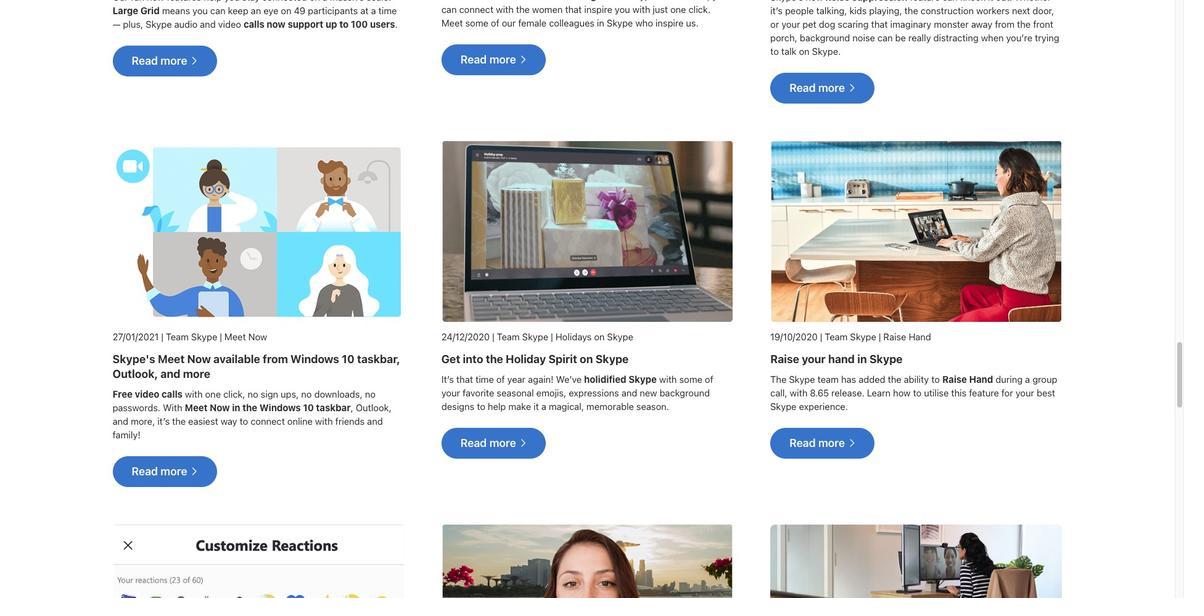 Task type: vqa. For each thing, say whether or not it's contained in the screenshot.
CONTENT in Easily integrate Skype calls into your content
no



Task type: locate. For each thing, give the bounding box(es) containing it.
support
[[288, 19, 324, 30]]

from
[[996, 19, 1015, 30], [263, 353, 288, 366]]

1 horizontal spatial that
[[565, 4, 582, 15]]

your inside feature can knock it out! whether it's people talking, kids playing, the construction workers next door, or your pet dog scaring that imaginary monster away from the front porch, background noise can be really distracting when you're trying to talk on skype.
[[782, 19, 801, 30]]

with right call,
[[790, 388, 808, 399]]

video down keep
[[218, 19, 241, 30]]

0 vertical spatial a
[[371, 5, 376, 16]]

really
[[909, 32, 932, 43]]

no right downloads,
[[365, 389, 376, 400]]

free
[[113, 389, 133, 400]]

windows up downloads,
[[291, 353, 339, 366]]

0 horizontal spatial in
[[232, 403, 240, 414]]

1 vertical spatial some
[[680, 374, 703, 385]]

0 vertical spatial in
[[597, 17, 605, 28]]

0 horizontal spatial team
[[166, 332, 189, 343]]

1 vertical spatial that
[[872, 19, 888, 30]]

next
[[1013, 5, 1031, 16]]

noise
[[853, 32, 876, 43]]

1 horizontal spatial team
[[497, 332, 520, 343]]

1 horizontal spatial it's
[[771, 5, 783, 16]]

online
[[288, 416, 313, 427]]

team
[[166, 332, 189, 343], [497, 332, 520, 343], [825, 332, 848, 343]]

team right 27/01/2021
[[166, 332, 189, 343]]

10 inside "skype's meet now available from windows 10 taskbar, outlook, and more"
[[342, 353, 355, 366]]

to left talk
[[771, 46, 779, 57]]

0 horizontal spatial hand
[[909, 332, 932, 343]]

outlook,
[[113, 368, 158, 381], [356, 403, 392, 414]]

1 vertical spatial in
[[858, 353, 867, 366]]

kids
[[850, 5, 867, 16]]

meet
[[666, 0, 687, 1], [442, 17, 463, 28], [225, 332, 246, 343], [158, 353, 185, 366], [185, 403, 208, 414]]

inspire down just
[[656, 17, 684, 28]]

0 vertical spatial skype's
[[630, 0, 663, 1]]

the down next
[[1018, 19, 1031, 30]]

1 horizontal spatial background
[[800, 32, 851, 43]]

1 vertical spatial time
[[476, 374, 494, 385]]

can inside with skype's meet now, you can connect with the women that inspire you with just one click. meet some of our female colleagues in skype who inspire us.
[[442, 4, 457, 15]]

0 vertical spatial video
[[218, 19, 241, 30]]

with up 'our'
[[496, 4, 514, 15]]

skype's inside with skype's meet now, you can connect with the women that inspire you with just one click. meet some of our female colleagues in skype who inspire us.
[[630, 0, 663, 1]]

one right just
[[671, 4, 687, 15]]

1 vertical spatial hand
[[970, 374, 994, 385]]

you can customize your reactions in skype image
[[113, 525, 405, 599]]

of inside with some of your favorite seasonal emojis, expressions and new background designs to help make it a magical, memorable season.
[[705, 374, 714, 385]]

skype's inside "skype's meet now available from windows 10 taskbar, outlook, and more"
[[113, 353, 155, 366]]

to right way on the bottom left
[[240, 416, 248, 427]]

to down ability
[[914, 388, 922, 399]]

 down female
[[519, 56, 527, 64]]

from up sign
[[263, 353, 288, 366]]

0 horizontal spatial 10
[[303, 403, 314, 414]]

you can now use background replace in skype image
[[442, 525, 734, 599]]

read more  down family!
[[132, 465, 198, 478]]

0 horizontal spatial it's
[[158, 416, 170, 427]]

0 horizontal spatial video
[[135, 389, 160, 400]]

0 horizontal spatial from
[[263, 353, 288, 366]]

your down it's
[[442, 388, 460, 399]]

a right at
[[371, 5, 376, 16]]

background up skype.
[[800, 32, 851, 43]]

you left just
[[615, 4, 631, 15]]

your inside during a group call, with 8.65 release. learn how to utilise this feature for your best skype experience.
[[1016, 388, 1035, 399]]

skype inside means you can keep an eye on 49 participants at a time — plus, skype audio and video
[[146, 19, 172, 30]]

that up colleagues
[[565, 4, 582, 15]]

1 horizontal spatial you
[[615, 4, 631, 15]]

0 vertical spatial feature
[[911, 0, 941, 3]]

one left the click,
[[205, 389, 221, 400]]

of
[[491, 17, 500, 28], [497, 374, 505, 385], [705, 374, 714, 385]]

from inside feature can knock it out! whether it's people talking, kids playing, the construction workers next door, or your pet dog scaring that imaginary monster away from the front porch, background noise can be really distracting when you're trying to talk on skype.
[[996, 19, 1015, 30]]

get
[[442, 353, 461, 366]]

year
[[508, 374, 526, 385]]

season.
[[637, 401, 670, 412]]

group
[[1033, 374, 1058, 385]]

feature can knock it out! whether it's people talking, kids playing, the construction workers next door, or your pet dog scaring that imaginary monster away from the front porch, background noise can be really distracting when you're trying to talk on skype.
[[771, 0, 1060, 57]]

a inside during a group call, with 8.65 release. learn how to utilise this feature for your best skype experience.
[[1026, 374, 1031, 385]]

with inside with skype's meet now, you can connect with the women that inspire you with just one click. meet some of our female colleagues in skype who inspire us.
[[608, 0, 627, 1]]

it's right more,
[[158, 416, 170, 427]]

meet up easiest
[[185, 403, 208, 414]]

0 vertical spatial outlook,
[[113, 368, 158, 381]]

help
[[488, 401, 506, 412]]

the left easiest
[[172, 416, 186, 427]]

your right for
[[1016, 388, 1035, 399]]

1 vertical spatial connect
[[251, 416, 285, 427]]

, outlook, and more, it's the easiest way to connect online with friends and family!
[[113, 403, 392, 441]]

on right talk
[[799, 46, 810, 57]]

from down workers
[[996, 19, 1015, 30]]

| right 24/12/2020
[[493, 332, 495, 343]]

and right friends
[[367, 416, 383, 427]]

just
[[653, 4, 668, 15]]

outlook, inside "skype's meet now available from windows 10 taskbar, outlook, and more"
[[113, 368, 158, 381]]

1 | from the left
[[161, 332, 164, 343]]

experience.
[[799, 401, 849, 412]]

0 vertical spatial one
[[671, 4, 687, 15]]

1 vertical spatial one
[[205, 389, 221, 400]]

0 vertical spatial from
[[996, 19, 1015, 30]]

1 horizontal spatial skype's
[[630, 0, 663, 1]]

emojis,
[[537, 388, 567, 399]]

skype's meet now available from windows 10 taskbar image
[[113, 141, 405, 323]]

1 horizontal spatial inspire
[[656, 17, 684, 28]]

time
[[379, 5, 397, 16], [476, 374, 494, 385]]

door,
[[1033, 5, 1055, 16]]

on inside means you can keep an eye on 49 participants at a time — plus, skype audio and video
[[281, 5, 292, 16]]

it right make
[[534, 401, 539, 412]]

that
[[565, 4, 582, 15], [872, 19, 888, 30], [457, 374, 473, 385]]

1 horizontal spatial it
[[989, 0, 994, 3]]

video up passwords.
[[135, 389, 160, 400]]

a left 'group'
[[1026, 374, 1031, 385]]

now down 27/01/2021 | team skype | meet now
[[187, 353, 211, 366]]

skype's down 27/01/2021
[[113, 353, 155, 366]]

and up free video calls
[[161, 368, 180, 381]]

0 vertical spatial time
[[379, 5, 397, 16]]

10
[[342, 353, 355, 366], [303, 403, 314, 414]]

windows down the ups,
[[260, 403, 301, 414]]

in right hand
[[858, 353, 867, 366]]

workers
[[977, 5, 1010, 16]]

the
[[516, 4, 530, 15], [905, 5, 919, 16], [1018, 19, 1031, 30], [486, 353, 503, 366], [888, 374, 902, 385], [243, 403, 257, 414], [172, 416, 186, 427]]

with inside , outlook, and more, it's the easiest way to connect online with friends and family!
[[315, 416, 333, 427]]

time up favorite
[[476, 374, 494, 385]]

0 vertical spatial inspire
[[585, 4, 613, 15]]

team up raise your hand in skype
[[825, 332, 848, 343]]

with inside during a group call, with 8.65 release. learn how to utilise this feature for your best skype experience.
[[790, 388, 808, 399]]

up
[[326, 19, 337, 30]]

1 vertical spatial outlook,
[[356, 403, 392, 414]]

0 horizontal spatial connect
[[251, 416, 285, 427]]

hand up ability
[[909, 332, 932, 343]]

1 vertical spatial from
[[263, 353, 288, 366]]

0 vertical spatial with
[[608, 0, 627, 1]]

0 horizontal spatial feature
[[911, 0, 941, 3]]

inspire up colleagues
[[585, 4, 613, 15]]

more inside "skype's meet now available from windows 10 taskbar, outlook, and more"
[[183, 368, 210, 381]]

front
[[1034, 19, 1054, 30]]

2 vertical spatial raise
[[943, 374, 968, 385]]

1 horizontal spatial 10
[[342, 353, 355, 366]]

2 horizontal spatial team
[[825, 332, 848, 343]]

1 vertical spatial skype's
[[113, 353, 155, 366]]

now
[[267, 19, 286, 30]]

meet up "available"
[[225, 332, 246, 343]]

0 horizontal spatial a
[[371, 5, 376, 16]]

3 | from the left
[[493, 332, 495, 343]]

that down playing,
[[872, 19, 888, 30]]

3 no from the left
[[365, 389, 376, 400]]

1 vertical spatial with
[[163, 403, 182, 414]]

5 | from the left
[[821, 332, 823, 343]]

24/12/2020
[[442, 332, 490, 343]]

0 vertical spatial windows
[[291, 353, 339, 366]]

2 horizontal spatial no
[[365, 389, 376, 400]]

| up raise your hand in skype
[[821, 332, 823, 343]]

the up how in the right bottom of the page
[[888, 374, 902, 385]]

| up the skype team has added the ability to raise hand on the bottom right of the page
[[879, 332, 882, 343]]

your
[[782, 19, 801, 30], [802, 353, 826, 366], [442, 388, 460, 399], [1016, 388, 1035, 399]]

now up way on the bottom left
[[210, 403, 230, 414]]

0 horizontal spatial inspire
[[585, 4, 613, 15]]

in
[[597, 17, 605, 28], [858, 353, 867, 366], [232, 403, 240, 414]]

read more  down skype.
[[790, 81, 856, 94]]

1 horizontal spatial in
[[597, 17, 605, 28]]

0 horizontal spatial time
[[379, 5, 397, 16]]

a inside with some of your favorite seasonal emojis, expressions and new background designs to help make it a magical, memorable season.
[[542, 401, 547, 412]]

0 horizontal spatial one
[[205, 389, 221, 400]]

10 up online
[[303, 403, 314, 414]]

calls now support up to 100 users .
[[244, 19, 398, 30]]

with inside with some of your favorite seasonal emojis, expressions and new background designs to help make it a magical, memorable season.
[[660, 374, 677, 385]]

calls right free
[[162, 389, 183, 400]]

0 vertical spatial hand
[[909, 332, 932, 343]]

to down favorite
[[477, 401, 486, 412]]

more,
[[131, 416, 155, 427]]

2 no from the left
[[301, 389, 312, 400]]

raise up this
[[943, 374, 968, 385]]

feature inside during a group call, with 8.65 release. learn how to utilise this feature for your best skype experience.
[[970, 388, 1000, 399]]

skype
[[607, 17, 633, 28], [146, 19, 172, 30], [191, 332, 217, 343], [523, 332, 549, 343], [607, 332, 634, 343], [851, 332, 877, 343], [596, 353, 629, 366], [870, 353, 903, 366], [629, 374, 657, 385], [789, 374, 816, 385], [771, 401, 797, 412]]

0 vertical spatial that
[[565, 4, 582, 15]]

with up easiest
[[185, 389, 203, 400]]

with inside with one click, no sign ups, no downloads, no passwords. with
[[185, 389, 203, 400]]


[[519, 56, 527, 64], [190, 57, 198, 65], [848, 84, 856, 92], [519, 440, 527, 448], [848, 440, 856, 448], [190, 468, 198, 476]]

with skype's meet now, you can connect with the women that inspire you with just one click. meet some of our female colleagues in skype who inspire us.
[[442, 0, 728, 28]]

outlook, up free video calls
[[113, 368, 158, 381]]

| up "available"
[[220, 332, 222, 343]]

19/10/2020 | team skype | raise hand
[[771, 332, 932, 343]]

1 horizontal spatial a
[[542, 401, 547, 412]]

0 horizontal spatial raise
[[771, 353, 800, 366]]

 down easiest
[[190, 468, 198, 476]]

2 horizontal spatial a
[[1026, 374, 1031, 385]]

best
[[1037, 388, 1056, 399]]

with up season.
[[660, 374, 677, 385]]

way
[[221, 416, 237, 427]]

read more  down audio
[[132, 54, 198, 67]]

to right up
[[340, 19, 349, 30]]

0 horizontal spatial you
[[193, 5, 208, 16]]

1 horizontal spatial one
[[671, 4, 687, 15]]

0 horizontal spatial some
[[466, 17, 489, 28]]

feature left for
[[970, 388, 1000, 399]]

it
[[989, 0, 994, 3], [534, 401, 539, 412]]

background
[[800, 32, 851, 43], [660, 388, 710, 399]]

plus,
[[123, 19, 143, 30]]

team up holiday
[[497, 332, 520, 343]]

2 vertical spatial in
[[232, 403, 240, 414]]

the up imaginary
[[905, 5, 919, 16]]

now up "skype's meet now available from windows 10 taskbar, outlook, and more"
[[249, 332, 267, 343]]

2 | from the left
[[220, 332, 222, 343]]

0 vertical spatial it
[[989, 0, 994, 3]]

| right 27/01/2021
[[161, 332, 164, 343]]

time up users
[[379, 5, 397, 16]]

now
[[249, 332, 267, 343], [187, 353, 211, 366], [210, 403, 230, 414]]

meet up just
[[666, 0, 687, 1]]

with up who
[[633, 4, 651, 15]]

it up workers
[[989, 0, 994, 3]]

at
[[361, 5, 369, 16]]

0 horizontal spatial skype's
[[113, 353, 155, 366]]

1 horizontal spatial some
[[680, 374, 703, 385]]

read
[[461, 53, 487, 66], [132, 54, 158, 67], [790, 81, 816, 94], [461, 437, 487, 450], [790, 437, 816, 450], [132, 465, 158, 478]]

0 horizontal spatial calls
[[162, 389, 183, 400]]

with
[[608, 0, 627, 1], [163, 403, 182, 414]]

in down the click,
[[232, 403, 240, 414]]

1 horizontal spatial connect
[[459, 4, 494, 15]]

1 vertical spatial now
[[187, 353, 211, 366]]

1 vertical spatial a
[[1026, 374, 1031, 385]]

calls
[[244, 19, 265, 30], [162, 389, 183, 400]]

how
[[894, 388, 911, 399]]

you right now, at the right of the page
[[713, 0, 728, 1]]

hand
[[909, 332, 932, 343], [970, 374, 994, 385]]

you up audio
[[193, 5, 208, 16]]

2 horizontal spatial you
[[713, 0, 728, 1]]

skype.
[[813, 46, 841, 57]]

friends
[[335, 416, 365, 427]]

0 horizontal spatial that
[[457, 374, 473, 385]]

2 team from the left
[[497, 332, 520, 343]]

1 horizontal spatial with
[[608, 0, 627, 1]]

the inside , outlook, and more, it's the easiest way to connect online with friends and family!
[[172, 416, 186, 427]]

and left new
[[622, 388, 638, 399]]

it's up or
[[771, 5, 783, 16]]

it's inside feature can knock it out! whether it's people talking, kids playing, the construction workers next door, or your pet dog scaring that imaginary monster away from the front porch, background noise can be really distracting when you're trying to talk on skype.
[[771, 5, 783, 16]]

and inside means you can keep an eye on 49 participants at a time — plus, skype audio and video
[[200, 19, 216, 30]]

no right the ups,
[[301, 389, 312, 400]]

windows inside "skype's meet now available from windows 10 taskbar, outlook, and more"
[[291, 353, 339, 366]]

1 vertical spatial background
[[660, 388, 710, 399]]

that inside feature can knock it out! whether it's people talking, kids playing, the construction workers next door, or your pet dog scaring that imaginary monster away from the front porch, background noise can be really distracting when you're trying to talk on skype.
[[872, 19, 888, 30]]

1 horizontal spatial feature
[[970, 388, 1000, 399]]

with inside with one click, no sign ups, no downloads, no passwords. with
[[163, 403, 182, 414]]

it inside feature can knock it out! whether it's people talking, kids playing, the construction workers next door, or your pet dog scaring that imaginary monster away from the front porch, background noise can be really distracting when you're trying to talk on skype.
[[989, 0, 994, 3]]

click.
[[689, 4, 711, 15]]

skype inside with skype's meet now, you can connect with the women that inspire you with just one click. meet some of our female colleagues in skype who inspire us.
[[607, 17, 633, 28]]

and right audio
[[200, 19, 216, 30]]

us.
[[687, 17, 699, 28]]

2 vertical spatial a
[[542, 401, 547, 412]]

that right it's
[[457, 374, 473, 385]]

1 vertical spatial it's
[[158, 416, 170, 427]]

we've
[[556, 374, 582, 385]]

raise up the
[[771, 353, 800, 366]]

calls down "an"
[[244, 19, 265, 30]]

1 vertical spatial calls
[[162, 389, 183, 400]]

free video calls
[[113, 389, 183, 400]]

1 team from the left
[[166, 332, 189, 343]]

| left holidays
[[551, 332, 553, 343]]

with down taskbar
[[315, 416, 333, 427]]

it's
[[442, 374, 454, 385]]

hand left during
[[970, 374, 994, 385]]

in right colleagues
[[597, 17, 605, 28]]

1 vertical spatial feature
[[970, 388, 1000, 399]]

connect inside , outlook, and more, it's the easiest way to connect online with friends and family!
[[251, 416, 285, 427]]

on left 49
[[281, 5, 292, 16]]

some inside with skype's meet now, you can connect with the women that inspire you with just one click. meet some of our female colleagues in skype who inspire us.
[[466, 17, 489, 28]]

1 horizontal spatial from
[[996, 19, 1015, 30]]

0 vertical spatial background
[[800, 32, 851, 43]]

1 horizontal spatial raise
[[884, 332, 907, 343]]

0 horizontal spatial outlook,
[[113, 368, 158, 381]]

0 horizontal spatial with
[[163, 403, 182, 414]]

2 horizontal spatial raise
[[943, 374, 968, 385]]

talk
[[782, 46, 797, 57]]

0 vertical spatial 10
[[342, 353, 355, 366]]

0 vertical spatial now
[[249, 332, 267, 343]]

and inside with some of your favorite seasonal emojis, expressions and new background designs to help make it a magical, memorable season.
[[622, 388, 638, 399]]

the skype team has added the ability to raise hand
[[771, 374, 994, 385]]

1 vertical spatial it
[[534, 401, 539, 412]]

who
[[636, 17, 653, 28]]

raise up the skype team has added the ability to raise hand on the bottom right of the page
[[884, 332, 907, 343]]

0 horizontal spatial it
[[534, 401, 539, 412]]

0 vertical spatial it's
[[771, 5, 783, 16]]

click,
[[223, 389, 245, 400]]

0 vertical spatial connect
[[459, 4, 494, 15]]

1 horizontal spatial no
[[301, 389, 312, 400]]

the inside with skype's meet now, you can connect with the women that inspire you with just one click. meet some of our female colleagues in skype who inspire us.
[[516, 4, 530, 15]]

1 horizontal spatial hand
[[970, 374, 994, 385]]

on inside feature can knock it out! whether it's people talking, kids playing, the construction workers next door, or your pet dog scaring that imaginary monster away from the front porch, background noise can be really distracting when you're trying to talk on skype.
[[799, 46, 810, 57]]

0 horizontal spatial no
[[248, 389, 258, 400]]

2 horizontal spatial that
[[872, 19, 888, 30]]

1 horizontal spatial video
[[218, 19, 241, 30]]

grid
[[141, 5, 160, 16]]

it's
[[771, 5, 783, 16], [158, 416, 170, 427]]

0 horizontal spatial background
[[660, 388, 710, 399]]

one
[[671, 4, 687, 15], [205, 389, 221, 400]]

100
[[351, 19, 368, 30]]

0 vertical spatial raise
[[884, 332, 907, 343]]

feature up construction
[[911, 0, 941, 3]]

a
[[371, 5, 376, 16], [1026, 374, 1031, 385], [542, 401, 547, 412]]

connect inside with skype's meet now, you can connect with the women that inspire you with just one click. meet some of our female colleagues in skype who inspire us.
[[459, 4, 494, 15]]

when
[[982, 32, 1004, 43]]

utilise
[[925, 388, 949, 399]]

read more 
[[461, 53, 527, 66], [132, 54, 198, 67], [790, 81, 856, 94], [461, 437, 527, 450], [790, 437, 856, 450], [132, 465, 198, 478]]

skype's up just
[[630, 0, 663, 1]]

1 vertical spatial inspire
[[656, 17, 684, 28]]

on
[[281, 5, 292, 16], [799, 46, 810, 57], [594, 332, 605, 343], [580, 353, 593, 366]]

3 team from the left
[[825, 332, 848, 343]]



Task type: describe. For each thing, give the bounding box(es) containing it.
it's that time of year again! we've holidified skype
[[442, 374, 657, 385]]

4 | from the left
[[551, 332, 553, 343]]

 down audio
[[190, 57, 198, 65]]

magical,
[[549, 401, 584, 412]]

expressions
[[569, 388, 619, 399]]

meet right .
[[442, 17, 463, 28]]

1 vertical spatial windows
[[260, 403, 301, 414]]

easiest
[[188, 416, 218, 427]]

1 horizontal spatial time
[[476, 374, 494, 385]]

eye
[[264, 5, 279, 16]]

read more  down 'our'
[[461, 53, 527, 66]]

background inside feature can knock it out! whether it's people talking, kids playing, the construction workers next door, or your pet dog scaring that imaginary monster away from the front porch, background noise can be really distracting when you're trying to talk on skype.
[[800, 32, 851, 43]]

users
[[370, 19, 395, 30]]

ups,
[[281, 389, 299, 400]]

read more  down help
[[461, 437, 527, 450]]

that inside with skype's meet now, you can connect with the women that inspire you with just one click. meet some of our female colleagues in skype who inspire us.
[[565, 4, 582, 15]]

the down the click,
[[243, 403, 257, 414]]

an
[[251, 5, 261, 16]]

,
[[351, 403, 353, 414]]

with some of your favorite seasonal emojis, expressions and new background designs to help make it a magical, memorable season.
[[442, 374, 714, 412]]

background inside with some of your favorite seasonal emojis, expressions and new background designs to help make it a magical, memorable season.
[[660, 388, 710, 399]]

female
[[519, 17, 547, 28]]

hand
[[829, 353, 855, 366]]

feature inside feature can knock it out! whether it's people talking, kids playing, the construction workers next door, or your pet dog scaring that imaginary monster away from the front porch, background noise can be really distracting when you're trying to talk on skype.
[[911, 0, 941, 3]]

time inside means you can keep an eye on 49 participants at a time — plus, skype audio and video
[[379, 5, 397, 16]]

skype's meet now available from windows 10 taskbar, outlook, and more
[[113, 353, 400, 381]]

and up family!
[[113, 416, 128, 427]]

scaring
[[838, 19, 869, 30]]

2 horizontal spatial in
[[858, 353, 867, 366]]

people
[[786, 5, 814, 16]]

skype with holiday spirit. christmas call on skype image
[[442, 141, 734, 323]]

trying
[[1036, 32, 1060, 43]]

means you can keep an eye on 49 participants at a time — plus, skype audio and video
[[113, 5, 397, 30]]

our
[[502, 17, 516, 28]]

for
[[1002, 388, 1014, 399]]

skype inside during a group call, with 8.65 release. learn how to utilise this feature for your best skype experience.
[[771, 401, 797, 412]]

holidified
[[584, 374, 627, 385]]

2 vertical spatial that
[[457, 374, 473, 385]]

in inside with skype's meet now, you can connect with the women that inspire you with just one click. meet some of our female colleagues in skype who inspire us.
[[597, 17, 605, 28]]

colleagues
[[549, 17, 595, 28]]

now,
[[690, 0, 710, 1]]

keep
[[228, 5, 249, 16]]

or
[[771, 19, 780, 30]]

sign
[[261, 389, 278, 400]]

be
[[896, 32, 907, 43]]

1 no from the left
[[248, 389, 258, 400]]

outlook, inside , outlook, and more, it's the easiest way to connect online with friends and family!
[[356, 403, 392, 414]]

—
[[113, 19, 121, 30]]

team for hand
[[825, 332, 848, 343]]

ability
[[904, 374, 930, 385]]

large
[[113, 5, 138, 16]]

 down make
[[519, 440, 527, 448]]

talking,
[[817, 5, 848, 16]]

pet
[[803, 19, 817, 30]]

participants
[[308, 5, 358, 16]]

a inside means you can keep an eye on 49 participants at a time — plus, skype audio and video
[[371, 5, 376, 16]]

you inside means you can keep an eye on 49 participants at a time — plus, skype audio and video
[[193, 5, 208, 16]]

during
[[996, 374, 1023, 385]]

49
[[294, 5, 306, 16]]

on right spirit
[[580, 353, 593, 366]]

away
[[972, 19, 993, 30]]

you're
[[1007, 32, 1033, 43]]

the
[[771, 374, 787, 385]]

available
[[214, 353, 260, 366]]

during a group call, with 8.65 release. learn how to utilise this feature for your best skype experience.
[[771, 374, 1058, 412]]

means
[[162, 5, 190, 16]]

to up utilise
[[932, 374, 940, 385]]

imaginary
[[891, 19, 932, 30]]

 down the experience.
[[848, 440, 856, 448]]

on right holidays
[[594, 332, 605, 343]]

to inside during a group call, with 8.65 release. learn how to utilise this feature for your best skype experience.
[[914, 388, 922, 399]]

to inside feature can knock it out! whether it's people talking, kids playing, the construction workers next door, or your pet dog scaring that imaginary monster away from the front porch, background noise can be really distracting when you're trying to talk on skype.
[[771, 46, 779, 57]]

video inside means you can keep an eye on 49 participants at a time — plus, skype audio and video
[[218, 19, 241, 30]]

knock
[[961, 0, 986, 3]]

1 vertical spatial raise
[[771, 353, 800, 366]]

24/12/2020 | team skype | holidays on skype
[[442, 332, 634, 343]]

playing,
[[870, 5, 903, 16]]

 down 'noise'
[[848, 84, 856, 92]]

construction
[[921, 5, 974, 16]]

dog
[[819, 19, 836, 30]]

can inside means you can keep an eye on 49 participants at a time — plus, skype audio and video
[[210, 5, 226, 16]]

porch,
[[771, 32, 798, 43]]

family!
[[113, 430, 141, 441]]

introducing simple, hassle free meetings on skype! image
[[771, 525, 1063, 599]]

it's inside , outlook, and more, it's the easiest way to connect online with friends and family!
[[158, 416, 170, 427]]

now inside "skype's meet now available from windows 10 taskbar, outlook, and more"
[[187, 353, 211, 366]]

meet inside "skype's meet now available from windows 10 taskbar, outlook, and more"
[[158, 353, 185, 366]]

passwords.
[[113, 403, 161, 414]]

make
[[509, 401, 531, 412]]

to inside with some of your favorite seasonal emojis, expressions and new background designs to help make it a magical, memorable season.
[[477, 401, 486, 412]]

monster
[[935, 19, 969, 30]]

1 vertical spatial 10
[[303, 403, 314, 414]]

from inside "skype's meet now available from windows 10 taskbar, outlook, and more"
[[263, 353, 288, 366]]

your up team
[[802, 353, 826, 366]]

raise your hand in skype
[[771, 353, 903, 366]]

whether
[[1015, 0, 1052, 3]]

again!
[[528, 374, 554, 385]]

added
[[859, 374, 886, 385]]

1 horizontal spatial calls
[[244, 19, 265, 30]]

this
[[952, 388, 967, 399]]

some inside with some of your favorite seasonal emojis, expressions and new background designs to help make it a magical, memorable season.
[[680, 374, 703, 385]]

read more  down the experience.
[[790, 437, 856, 450]]

2 vertical spatial now
[[210, 403, 230, 414]]

into
[[463, 353, 484, 366]]

with one click, no sign ups, no downloads, no passwords. with
[[113, 389, 376, 414]]

women
[[533, 4, 563, 15]]

to inside , outlook, and more, it's the easiest way to connect online with friends and family!
[[240, 416, 248, 427]]

get into the holiday spirit on skype
[[442, 353, 629, 366]]

audio
[[174, 19, 198, 30]]

team for now
[[166, 332, 189, 343]]

memorable
[[587, 401, 634, 412]]

meet now in the windows 10 taskbar
[[185, 403, 351, 414]]

the right into
[[486, 353, 503, 366]]

it inside with some of your favorite seasonal emojis, expressions and new background designs to help make it a magical, memorable season.
[[534, 401, 539, 412]]

one inside with one click, no sign ups, no downloads, no passwords. with
[[205, 389, 221, 400]]

new
[[640, 388, 658, 399]]

.
[[395, 19, 398, 30]]

27/01/2021
[[113, 332, 159, 343]]

team for the
[[497, 332, 520, 343]]

one inside with skype's meet now, you can connect with the women that inspire you with just one click. meet some of our female colleagues in skype who inspire us.
[[671, 4, 687, 15]]

of inside with skype's meet now, you can connect with the women that inspire you with just one click. meet some of our female colleagues in skype who inspire us.
[[491, 17, 500, 28]]

your inside with some of your favorite seasonal emojis, expressions and new background designs to help make it a magical, memorable season.
[[442, 388, 460, 399]]

spirit
[[549, 353, 578, 366]]

and inside "skype's meet now available from windows 10 taskbar, outlook, and more"
[[161, 368, 180, 381]]

new feature raise your hand in skype now available image
[[771, 141, 1063, 323]]

6 | from the left
[[879, 332, 882, 343]]



